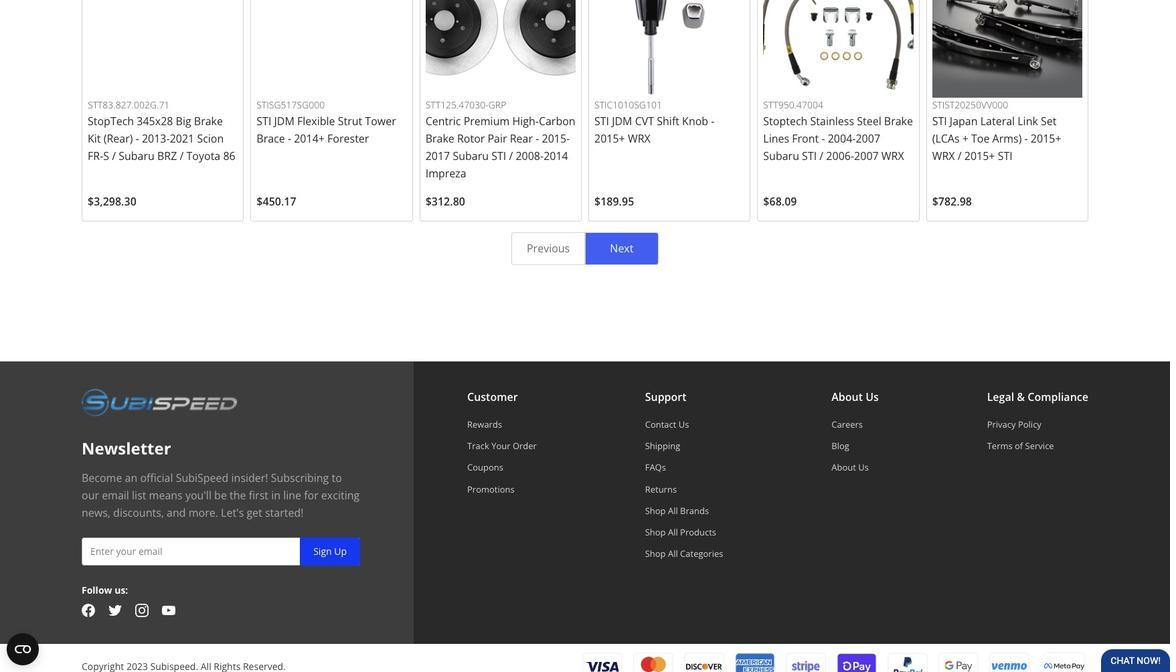 Task type: vqa. For each thing, say whether or not it's contained in the screenshot.
list
yes



Task type: describe. For each thing, give the bounding box(es) containing it.
stisg517sg000 sti jdm flexible strut tower brace - 2014+ forester
[[257, 98, 396, 146]]

stt83.827.002g.71 stoptech 345x28 big brake kit (rear) - 2013+ ft86, image
[[88, 0, 238, 98]]

toe
[[972, 132, 990, 146]]

stoptech
[[764, 114, 808, 129]]

our
[[82, 488, 99, 503]]

pair
[[488, 132, 507, 146]]

line
[[283, 488, 301, 503]]

rear
[[510, 132, 533, 146]]

legal
[[988, 390, 1015, 404]]

contact us link
[[645, 418, 724, 430]]

$782.98
[[933, 194, 972, 209]]

terms
[[988, 440, 1013, 452]]

Enter your email text field
[[82, 538, 360, 566]]

googlepay image
[[939, 652, 979, 672]]

wrx inside stic1010sg101 sti jdm cvt shift knob - 2015+ wrx
[[628, 131, 651, 146]]

- inside stic1010sg101 sti jdm cvt shift knob - 2015+ wrx
[[711, 114, 715, 129]]

- inside the stt950.47004 stoptech stainless steel brake lines front - 2004-2007 subaru sti / 2006-2007 wrx
[[822, 131, 825, 146]]

(rear)
[[104, 131, 133, 146]]

all for products
[[668, 526, 678, 538]]

/ inside the stt950.47004 stoptech stainless steel brake lines front - 2004-2007 subaru sti / 2006-2007 wrx
[[820, 149, 824, 164]]

brake for steel
[[885, 114, 914, 129]]

flexible
[[297, 114, 335, 129]]

2013-
[[142, 131, 170, 146]]

stic1010sg101 sti jdm cvt shift knob - 2015+ wrx cvt / 2014+ forester cvt, image
[[595, 0, 745, 98]]

stic1010sg101 sti jdm cvt shift knob - 2015+ wrx
[[595, 98, 715, 146]]

$68.09
[[764, 194, 797, 209]]

news,
[[82, 505, 110, 520]]

stainless
[[811, 114, 855, 129]]

promotions
[[467, 483, 515, 495]]

link
[[1018, 114, 1039, 129]]

all for brands
[[668, 505, 678, 517]]

brake for big
[[194, 114, 223, 129]]

jdm for -
[[274, 114, 295, 129]]

brake inside stt125.47030-grp centric premium high-carbon brake rotor pair rear - 2015- 2017 subaru sti / 2008-2014 impreza
[[426, 132, 455, 146]]

newsletter
[[82, 437, 171, 459]]

metapay image
[[1045, 664, 1085, 671]]

shop all categories link
[[645, 548, 724, 560]]

shop all products
[[645, 526, 717, 538]]

front
[[792, 131, 819, 146]]

fr-
[[88, 149, 103, 164]]

contact us
[[645, 418, 689, 430]]

track your order
[[467, 440, 537, 452]]

grp
[[489, 98, 507, 111]]

$450.17
[[257, 194, 296, 209]]

lines
[[764, 131, 790, 146]]

order
[[513, 440, 537, 452]]

policy
[[1019, 418, 1042, 430]]

all for categories
[[668, 548, 678, 560]]

stisg517sg000 sti jdm flexible strut tower brace - 2014+ forester xt, image
[[257, 0, 407, 98]]

sign up
[[314, 545, 347, 558]]

2004-
[[828, 131, 856, 146]]

subispeed
[[176, 471, 229, 485]]

faqs link
[[645, 462, 724, 474]]

2014+
[[294, 131, 325, 146]]

faqs
[[645, 462, 666, 474]]

careers link
[[832, 418, 879, 430]]

scion
[[197, 131, 224, 146]]

stt83.827.002g.71 stoptech 345x28 big brake kit (rear) - 2013-2021 scion fr-s / subaru brz / toyota 86
[[88, 98, 236, 164]]

brands
[[681, 505, 709, 517]]

official
[[140, 471, 173, 485]]

1 about us from the top
[[832, 390, 879, 404]]

become
[[82, 471, 122, 485]]

youtube logo image
[[162, 604, 175, 618]]

customer
[[467, 390, 518, 404]]

be
[[214, 488, 227, 503]]

jdm for 2015+
[[612, 114, 633, 129]]

twitter logo image
[[108, 604, 122, 618]]

returns link
[[645, 483, 724, 495]]

an
[[125, 471, 137, 485]]

brz
[[157, 149, 177, 164]]

contact
[[645, 418, 677, 430]]

shop all brands link
[[645, 505, 724, 517]]

sti inside stic1010sg101 sti jdm cvt shift knob - 2015+ wrx
[[595, 114, 610, 129]]

cvt
[[635, 114, 654, 129]]

kit
[[88, 131, 101, 146]]

2 about us from the top
[[832, 462, 869, 474]]

products
[[681, 526, 717, 538]]

coupons
[[467, 462, 504, 474]]

arms)
[[993, 132, 1022, 146]]

(lcas
[[933, 132, 960, 146]]

first
[[249, 488, 269, 503]]

lateral
[[981, 114, 1015, 129]]

wrx inside the stt950.47004 stoptech stainless steel brake lines front - 2004-2007 subaru sti / 2006-2007 wrx
[[882, 149, 905, 164]]

2006-
[[827, 149, 855, 164]]

previous
[[527, 241, 570, 256]]

$312.80
[[426, 194, 465, 209]]

big
[[176, 114, 191, 129]]

in
[[271, 488, 281, 503]]

about us link
[[832, 462, 879, 474]]

mastercard image
[[634, 653, 674, 672]]

privacy policy link
[[988, 418, 1089, 430]]

you'll
[[185, 488, 212, 503]]

345x28
[[137, 114, 173, 129]]

japan
[[950, 114, 978, 129]]

2017
[[426, 149, 450, 164]]

subispeed logo image
[[82, 388, 238, 416]]

- inside stt125.47030-grp centric premium high-carbon brake rotor pair rear - 2015- 2017 subaru sti / 2008-2014 impreza
[[536, 132, 539, 146]]

venmo image
[[990, 652, 1030, 672]]

+
[[963, 132, 969, 146]]

compliance
[[1028, 390, 1089, 404]]

stist20250vv000
[[933, 98, 1009, 111]]

stist20250vv000 sti japan lateral link set (lcas + toe arms) - 2015+ wrx / 2015+ sti
[[933, 98, 1062, 164]]

list
[[132, 488, 146, 503]]



Task type: locate. For each thing, give the bounding box(es) containing it.
shop all products link
[[645, 526, 724, 538]]

subaru inside stt125.47030-grp centric premium high-carbon brake rotor pair rear - 2015- 2017 subaru sti / 2008-2014 impreza
[[453, 149, 489, 164]]

blog link
[[832, 440, 879, 452]]

privacy
[[988, 418, 1016, 430]]

wrx down (lcas
[[933, 149, 955, 164]]

coupons link
[[467, 462, 537, 474]]

shop down shop all products at the right bottom of the page
[[645, 548, 666, 560]]

means
[[149, 488, 183, 503]]

us for contact us link
[[679, 418, 689, 430]]

86
[[223, 149, 236, 164]]

let's
[[221, 505, 244, 520]]

stripe image
[[786, 653, 826, 672]]

stt950.47004 stoptech stainless steel brake lines front - 2004-2007 subaru sti / 2006-2007 subaru wrx, image
[[764, 0, 914, 98]]

paypal image
[[888, 652, 928, 672]]

stt950.47004 stoptech stainless steel brake lines front - 2004-2007 subaru sti / 2006-2007 wrx
[[764, 98, 914, 164]]

2 / from the left
[[180, 149, 184, 164]]

sti
[[257, 114, 272, 129], [595, 114, 610, 129], [933, 114, 947, 129], [802, 149, 817, 164], [492, 149, 506, 164], [998, 149, 1013, 164]]

wrx right 2006-
[[882, 149, 905, 164]]

toyota
[[187, 149, 221, 164]]

shop all brands
[[645, 505, 709, 517]]

3 subaru from the left
[[453, 149, 489, 164]]

stist20250vv000   -   sti japan lateral link set (lcas + toe arms) - 2015+ wrx / 2015+ sti, image
[[933, 0, 1083, 98]]

premium
[[464, 114, 510, 129]]

2008-
[[516, 149, 544, 164]]

steel
[[857, 114, 882, 129]]

jdm
[[274, 114, 295, 129], [612, 114, 633, 129]]

/ right s
[[112, 149, 116, 164]]

us:
[[115, 584, 128, 597]]

strut
[[338, 114, 362, 129]]

- left 2013-
[[136, 131, 139, 146]]

stt950.47004
[[764, 98, 824, 111]]

us up careers link
[[866, 390, 879, 404]]

careers
[[832, 418, 863, 430]]

subaru
[[119, 149, 155, 164], [764, 149, 800, 164], [453, 149, 489, 164]]

sti down stic1010sg101
[[595, 114, 610, 129]]

2015+ inside stic1010sg101 sti jdm cvt shift knob - 2015+ wrx
[[595, 131, 625, 146]]

get
[[247, 505, 262, 520]]

email
[[102, 488, 129, 503]]

1 vertical spatial all
[[668, 526, 678, 538]]

sign
[[314, 545, 332, 558]]

- right knob
[[711, 114, 715, 129]]

4 / from the left
[[509, 149, 513, 164]]

1 / from the left
[[112, 149, 116, 164]]

track your order link
[[467, 440, 537, 452]]

shop
[[645, 505, 666, 517], [645, 526, 666, 538], [645, 548, 666, 560]]

0 vertical spatial all
[[668, 505, 678, 517]]

amex image
[[735, 653, 776, 672]]

2 vertical spatial us
[[859, 462, 869, 474]]

all down shop all products at the right bottom of the page
[[668, 548, 678, 560]]

3 / from the left
[[820, 149, 824, 164]]

2015+ down set
[[1031, 132, 1062, 146]]

and
[[167, 505, 186, 520]]

0 vertical spatial about
[[832, 390, 863, 404]]

brake up scion
[[194, 114, 223, 129]]

- inside stt83.827.002g.71 stoptech 345x28 big brake kit (rear) - 2013-2021 scion fr-s / subaru brz / toyota 86
[[136, 131, 139, 146]]

2 subaru from the left
[[764, 149, 800, 164]]

brake up 2017
[[426, 132, 455, 146]]

jdm inside stisg517sg000 sti jdm flexible strut tower brace - 2014+ forester
[[274, 114, 295, 129]]

centric
[[426, 114, 461, 129]]

1 vertical spatial 2007
[[855, 149, 879, 164]]

us
[[866, 390, 879, 404], [679, 418, 689, 430], [859, 462, 869, 474]]

visa image
[[583, 653, 623, 672]]

0 vertical spatial shop
[[645, 505, 666, 517]]

shop for shop all products
[[645, 526, 666, 538]]

sti down pair
[[492, 149, 506, 164]]

of
[[1015, 440, 1024, 452]]

shop for shop all brands
[[645, 505, 666, 517]]

2 horizontal spatial brake
[[885, 114, 914, 129]]

jdm inside stic1010sg101 sti jdm cvt shift knob - 2015+ wrx
[[612, 114, 633, 129]]

about us down blog link
[[832, 462, 869, 474]]

the
[[230, 488, 246, 503]]

follow us:
[[82, 584, 128, 597]]

us for about us link on the bottom of the page
[[859, 462, 869, 474]]

sign up button
[[300, 538, 360, 566]]

wrx down cvt
[[628, 131, 651, 146]]

2015+
[[595, 131, 625, 146], [1031, 132, 1062, 146], [965, 149, 996, 164]]

1 vertical spatial shop
[[645, 526, 666, 538]]

about us
[[832, 390, 879, 404], [832, 462, 869, 474]]

sti up (lcas
[[933, 114, 947, 129]]

- right rear
[[536, 132, 539, 146]]

about us up careers link
[[832, 390, 879, 404]]

- right front
[[822, 131, 825, 146]]

/ left 2006-
[[820, 149, 824, 164]]

next link
[[585, 233, 659, 265]]

0 vertical spatial 2007
[[856, 131, 881, 146]]

brake inside the stt950.47004 stoptech stainless steel brake lines front - 2004-2007 subaru sti / 2006-2007 wrx
[[885, 114, 914, 129]]

1 subaru from the left
[[119, 149, 155, 164]]

3 all from the top
[[668, 548, 678, 560]]

1 horizontal spatial 2015+
[[965, 149, 996, 164]]

shop down shop all brands
[[645, 526, 666, 538]]

$189.95
[[595, 194, 634, 209]]

/ inside stt125.47030-grp centric premium high-carbon brake rotor pair rear - 2015- 2017 subaru sti / 2008-2014 impreza
[[509, 149, 513, 164]]

1 all from the top
[[668, 505, 678, 517]]

1 jdm from the left
[[274, 114, 295, 129]]

sti down front
[[802, 149, 817, 164]]

2 horizontal spatial subaru
[[764, 149, 800, 164]]

open widget image
[[7, 634, 39, 666]]

promotions link
[[467, 483, 537, 495]]

us up the shipping link at the bottom right of page
[[679, 418, 689, 430]]

2007 down 2004- at the right top
[[855, 149, 879, 164]]

0 horizontal spatial jdm
[[274, 114, 295, 129]]

2007 down steel
[[856, 131, 881, 146]]

2 horizontal spatial wrx
[[933, 149, 955, 164]]

picture of centric premium high-carbon brake rotor pair rear - 2015-2017 subaru sti / 2008-2014 impreza image
[[426, 0, 576, 98]]

subaru down rotor
[[453, 149, 489, 164]]

2015+ down toe
[[965, 149, 996, 164]]

s
[[103, 149, 109, 164]]

0 horizontal spatial subaru
[[119, 149, 155, 164]]

0 horizontal spatial wrx
[[628, 131, 651, 146]]

instagram logo image
[[135, 604, 149, 618]]

about down blog
[[832, 462, 856, 474]]

-
[[711, 114, 715, 129], [136, 131, 139, 146], [288, 131, 291, 146], [822, 131, 825, 146], [536, 132, 539, 146], [1025, 132, 1029, 146]]

set
[[1041, 114, 1057, 129]]

/ right brz
[[180, 149, 184, 164]]

2015+ down stic1010sg101
[[595, 131, 625, 146]]

/ inside stist20250vv000 sti japan lateral link set (lcas + toe arms) - 2015+ wrx / 2015+ sti
[[958, 149, 962, 164]]

1 horizontal spatial subaru
[[453, 149, 489, 164]]

$3,298.30
[[88, 194, 136, 209]]

subaru down lines
[[764, 149, 800, 164]]

/ down (lcas
[[958, 149, 962, 164]]

brake inside stt83.827.002g.71 stoptech 345x28 big brake kit (rear) - 2013-2021 scion fr-s / subaru brz / toyota 86
[[194, 114, 223, 129]]

categories
[[681, 548, 724, 560]]

about up careers
[[832, 390, 863, 404]]

us down blog link
[[859, 462, 869, 474]]

all down shop all brands
[[668, 526, 678, 538]]

terms of service link
[[988, 440, 1089, 452]]

0 horizontal spatial brake
[[194, 114, 223, 129]]

insider!
[[231, 471, 268, 485]]

track
[[467, 440, 489, 452]]

sti down arms) on the right top of the page
[[998, 149, 1013, 164]]

to
[[332, 471, 342, 485]]

shipping link
[[645, 440, 724, 452]]

- right brace
[[288, 131, 291, 146]]

0 horizontal spatial 2015+
[[595, 131, 625, 146]]

5 / from the left
[[958, 149, 962, 164]]

1 vertical spatial about
[[832, 462, 856, 474]]

jdm down stisg517sg000
[[274, 114, 295, 129]]

- down link
[[1025, 132, 1029, 146]]

3 shop from the top
[[645, 548, 666, 560]]

2 vertical spatial all
[[668, 548, 678, 560]]

- inside stist20250vv000 sti japan lateral link set (lcas + toe arms) - 2015+ wrx / 2015+ sti
[[1025, 132, 1029, 146]]

shop for shop all categories
[[645, 548, 666, 560]]

discover image
[[684, 653, 725, 672]]

2 about from the top
[[832, 462, 856, 474]]

previous link
[[512, 233, 585, 265]]

shoppay image
[[837, 652, 877, 672]]

1 horizontal spatial jdm
[[612, 114, 633, 129]]

next
[[610, 241, 634, 256]]

rotor
[[457, 132, 485, 146]]

sti inside stisg517sg000 sti jdm flexible strut tower brace - 2014+ forester
[[257, 114, 272, 129]]

0 vertical spatial about us
[[832, 390, 879, 404]]

high-
[[513, 114, 539, 129]]

brake right steel
[[885, 114, 914, 129]]

facebook logo image
[[82, 604, 95, 618]]

jdm down stic1010sg101
[[612, 114, 633, 129]]

sti up brace
[[257, 114, 272, 129]]

1 vertical spatial about us
[[832, 462, 869, 474]]

2 shop from the top
[[645, 526, 666, 538]]

1 shop from the top
[[645, 505, 666, 517]]

2 horizontal spatial 2015+
[[1031, 132, 1062, 146]]

all left brands
[[668, 505, 678, 517]]

&
[[1018, 390, 1025, 404]]

1 vertical spatial us
[[679, 418, 689, 430]]

shift
[[657, 114, 680, 129]]

brace
[[257, 131, 285, 146]]

1 horizontal spatial wrx
[[882, 149, 905, 164]]

subaru inside the stt950.47004 stoptech stainless steel brake lines front - 2004-2007 subaru sti / 2006-2007 wrx
[[764, 149, 800, 164]]

0 vertical spatial us
[[866, 390, 879, 404]]

all
[[668, 505, 678, 517], [668, 526, 678, 538], [668, 548, 678, 560]]

2 jdm from the left
[[612, 114, 633, 129]]

forester
[[328, 131, 369, 146]]

2014
[[544, 149, 568, 164]]

started!
[[265, 505, 304, 520]]

subaru down (rear)
[[119, 149, 155, 164]]

up
[[334, 545, 347, 558]]

2 vertical spatial shop
[[645, 548, 666, 560]]

sti inside stt125.47030-grp centric premium high-carbon brake rotor pair rear - 2015- 2017 subaru sti / 2008-2014 impreza
[[492, 149, 506, 164]]

carbon
[[539, 114, 576, 129]]

about
[[832, 390, 863, 404], [832, 462, 856, 474]]

stt125.47030-grp centric premium high-carbon brake rotor pair rear - 2015- 2017 subaru sti / 2008-2014 impreza
[[426, 98, 576, 181]]

1 horizontal spatial brake
[[426, 132, 455, 146]]

2 all from the top
[[668, 526, 678, 538]]

1 about from the top
[[832, 390, 863, 404]]

wrx inside stist20250vv000 sti japan lateral link set (lcas + toe arms) - 2015+ wrx / 2015+ sti
[[933, 149, 955, 164]]

shop down returns
[[645, 505, 666, 517]]

2021
[[170, 131, 194, 146]]

/ left 2008- at the top left
[[509, 149, 513, 164]]

legal & compliance
[[988, 390, 1089, 404]]

- inside stisg517sg000 sti jdm flexible strut tower brace - 2014+ forester
[[288, 131, 291, 146]]

subaru inside stt83.827.002g.71 stoptech 345x28 big brake kit (rear) - 2013-2021 scion fr-s / subaru brz / toyota 86
[[119, 149, 155, 164]]

sti inside the stt950.47004 stoptech stainless steel brake lines front - 2004-2007 subaru sti / 2006-2007 wrx
[[802, 149, 817, 164]]

subscribing
[[271, 471, 329, 485]]

impreza
[[426, 166, 467, 181]]

stisg517sg000
[[257, 98, 325, 111]]

stoptech
[[88, 114, 134, 129]]



